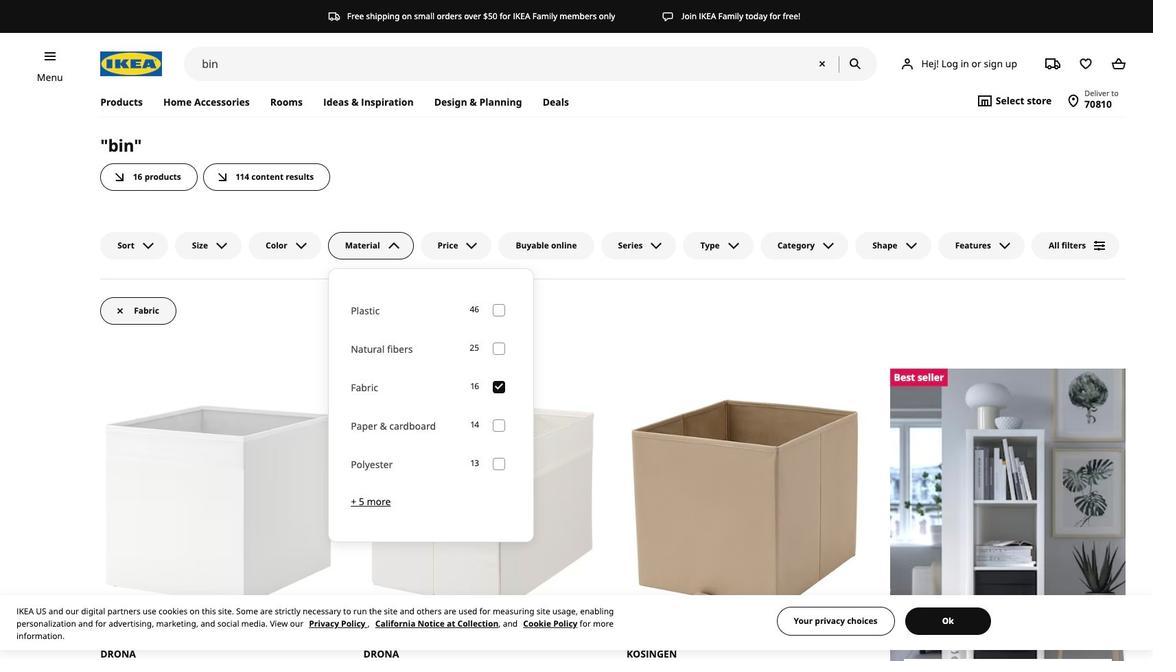 Task type: vqa. For each thing, say whether or not it's contained in the screenshot.
"inspiration" in the bottom of the page
no



Task type: describe. For each thing, give the bounding box(es) containing it.
14 products element
[[471, 419, 479, 432]]

46 products element
[[470, 304, 479, 317]]

25 products element
[[470, 342, 479, 355]]

16 products element
[[471, 381, 479, 394]]

Search by product text field
[[184, 47, 878, 81]]



Task type: locate. For each thing, give the bounding box(es) containing it.
ikea logotype, go to start page image
[[100, 52, 162, 76]]

None search field
[[184, 47, 878, 81]]

13 products element
[[471, 458, 479, 470]]



